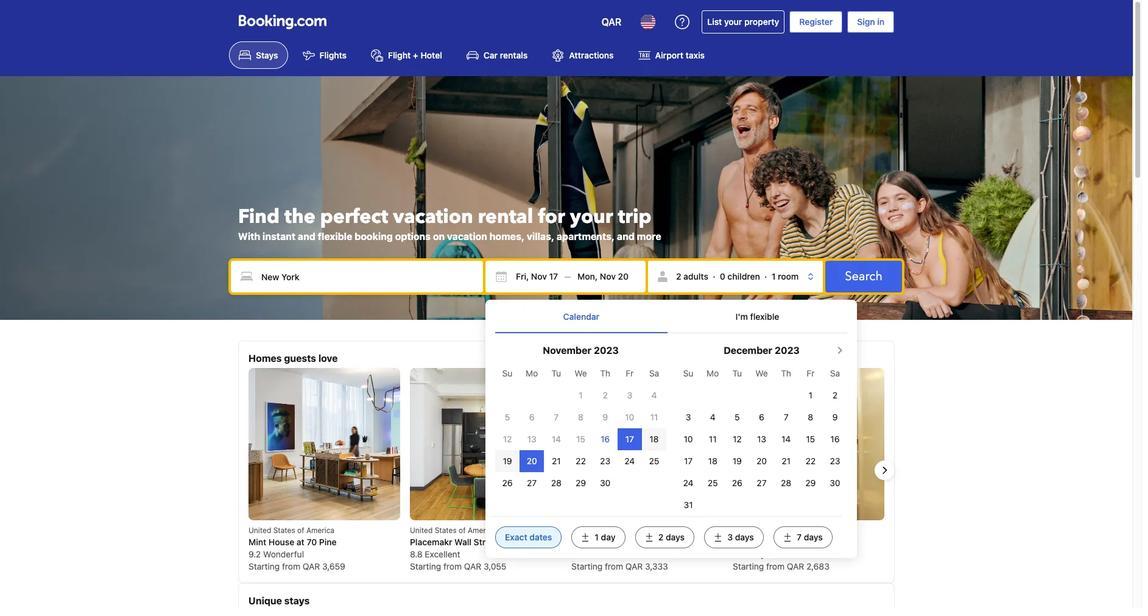 Task type: locate. For each thing, give the bounding box(es) containing it.
america
[[307, 526, 335, 535], [468, 526, 496, 535], [630, 526, 658, 535], [791, 526, 819, 535]]

9 up 16 november 2023 option
[[603, 412, 608, 422]]

1 starting from the left
[[249, 562, 280, 572]]

19 December 2023 checkbox
[[733, 456, 742, 466]]

25 down 18 december 2023 option
[[708, 478, 718, 488]]

from inside united states of america mint house at 70 pine 9.2 wonderful starting from qar 3,659
[[282, 562, 301, 572]]

america inside the united states of america sonder battery park 8.6 excellent starting from qar 3,333
[[630, 526, 658, 535]]

1 of from the left
[[297, 526, 304, 535]]

states
[[273, 526, 295, 535], [435, 526, 457, 535], [597, 526, 618, 535], [758, 526, 780, 535]]

1 horizontal spatial flexible
[[751, 311, 780, 322]]

1 horizontal spatial ·
[[765, 271, 768, 282]]

4 starting from the left
[[733, 562, 764, 572]]

we for november
[[575, 368, 587, 378]]

2 th from the left
[[782, 368, 792, 378]]

1 sa from the left
[[650, 368, 660, 378]]

1 horizontal spatial 29
[[806, 478, 816, 488]]

20
[[618, 271, 629, 282], [527, 456, 537, 466], [757, 456, 767, 466]]

1 horizontal spatial 23
[[830, 456, 841, 466]]

december 2023 element for december
[[677, 362, 848, 516]]

of inside the united states of america sonder battery park 8.6 excellent starting from qar 3,333
[[621, 526, 627, 535]]

2 nov from the left
[[600, 271, 616, 282]]

0 horizontal spatial 27
[[527, 478, 537, 488]]

1 horizontal spatial 15
[[807, 434, 816, 444]]

1 horizontal spatial su
[[684, 368, 694, 378]]

28 November 2023 checkbox
[[551, 478, 562, 488]]

flexible right i'm
[[751, 311, 780, 322]]

11 for 11 checkbox
[[709, 434, 717, 444]]

1 vertical spatial 24
[[684, 478, 694, 488]]

2023 right november
[[594, 345, 619, 356]]

3 up 8.5 very
[[728, 532, 733, 542]]

1 up 8 option
[[809, 390, 813, 400]]

1 vertical spatial 3
[[686, 412, 691, 422]]

1 6 from the left
[[530, 412, 535, 422]]

13 November 2023 checkbox
[[528, 434, 537, 444]]

states up placemakr
[[435, 526, 457, 535]]

from down 9.2 wonderful
[[282, 562, 301, 572]]

24 for 24 option
[[684, 478, 694, 488]]

1 28 from the left
[[551, 478, 562, 488]]

1
[[772, 271, 776, 282], [579, 390, 583, 400], [809, 390, 813, 400], [595, 532, 599, 542]]

15 down 8 option
[[807, 434, 816, 444]]

0 vertical spatial vacation
[[393, 204, 473, 231]]

tu for november 2023
[[552, 368, 561, 378]]

states for house
[[273, 526, 295, 535]]

1 21 from the left
[[552, 456, 561, 466]]

2 14 from the left
[[782, 434, 791, 444]]

starting
[[249, 562, 280, 572], [410, 562, 441, 572], [572, 562, 603, 572], [733, 562, 764, 572]]

park
[[635, 537, 653, 547]]

9.2 wonderful
[[249, 549, 304, 560]]

1 horizontal spatial 8
[[808, 412, 814, 422]]

2 starting from the left
[[410, 562, 441, 572]]

1 · from the left
[[713, 271, 716, 282]]

20 for 20 november 2023 option
[[527, 456, 537, 466]]

1 states from the left
[[273, 526, 295, 535]]

2 svg image from the left
[[578, 271, 590, 283]]

1 horizontal spatial 20
[[618, 271, 629, 282]]

with
[[238, 231, 260, 242]]

united inside united states of america radio city apartments 8.5 very good starting from qar 2,683
[[733, 526, 756, 535]]

15 for "15 november 2023" option
[[577, 434, 586, 444]]

0 horizontal spatial 9
[[603, 412, 608, 422]]

20 December 2023 checkbox
[[757, 456, 767, 466]]

1 horizontal spatial 19
[[733, 456, 742, 466]]

1 horizontal spatial 27
[[757, 478, 767, 488]]

0 horizontal spatial 21
[[552, 456, 561, 466]]

of up at
[[297, 526, 304, 535]]

0 horizontal spatial tu
[[552, 368, 561, 378]]

2 15 from the left
[[807, 434, 816, 444]]

3 days from the left
[[804, 532, 823, 542]]

1 2023 from the left
[[594, 345, 619, 356]]

4 of from the left
[[782, 526, 789, 535]]

0 horizontal spatial 22
[[576, 456, 586, 466]]

fr up 1 option
[[807, 368, 815, 378]]

0 horizontal spatial 28
[[551, 478, 562, 488]]

2 16 from the left
[[831, 434, 840, 444]]

2 vertical spatial 3
[[728, 532, 733, 542]]

12 December 2023 checkbox
[[733, 434, 742, 444]]

1 15 from the left
[[577, 434, 586, 444]]

9 up 16 checkbox
[[833, 412, 838, 422]]

1 horizontal spatial 13
[[758, 434, 767, 444]]

3 united from the left
[[572, 526, 594, 535]]

3 up 10 november 2023 option
[[627, 390, 633, 400]]

17 November 2023 checkbox
[[626, 434, 634, 444]]

america up street
[[468, 526, 496, 535]]

states inside the united states of america sonder battery park 8.6 excellent starting from qar 3,333
[[597, 526, 618, 535]]

7 December 2023 checkbox
[[784, 412, 789, 422]]

19 down 12 december 2023 checkbox
[[733, 456, 742, 466]]

1 December 2023 checkbox
[[809, 390, 813, 400]]

2 horizontal spatial days
[[804, 532, 823, 542]]

we for december
[[756, 368, 768, 378]]

svg image for fri,
[[496, 271, 508, 283]]

1 we from the left
[[575, 368, 587, 378]]

11 up 18 december 2023 option
[[709, 434, 717, 444]]

2 22 from the left
[[806, 456, 816, 466]]

1 vertical spatial 25
[[708, 478, 718, 488]]

1 horizontal spatial sa
[[831, 368, 841, 378]]

27 down 20 checkbox
[[757, 478, 767, 488]]

tu down november
[[552, 368, 561, 378]]

states up city
[[758, 526, 780, 535]]

29 down the 22 checkbox
[[806, 478, 816, 488]]

0 horizontal spatial sa
[[650, 368, 660, 378]]

starting down 9.2 wonderful
[[249, 562, 280, 572]]

stays
[[284, 596, 310, 607]]

25
[[649, 456, 660, 466], [708, 478, 718, 488]]

qar button
[[595, 7, 629, 37]]

2
[[677, 271, 682, 282], [603, 390, 608, 400], [833, 390, 838, 400], [659, 532, 664, 542]]

and down the
[[298, 231, 316, 242]]

0 horizontal spatial december 2023 element
[[496, 362, 667, 494]]

1 horizontal spatial 16
[[831, 434, 840, 444]]

america up park
[[630, 526, 658, 535]]

1 horizontal spatial 22
[[806, 456, 816, 466]]

10 up 17 option
[[684, 434, 693, 444]]

17 right fri,
[[549, 271, 558, 282]]

united up sonder on the bottom right of the page
[[572, 526, 594, 535]]

1 November 2023 checkbox
[[579, 390, 583, 400]]

1 horizontal spatial fr
[[807, 368, 815, 378]]

1 vertical spatial 11
[[709, 434, 717, 444]]

21 for "21" option
[[552, 456, 561, 466]]

1 horizontal spatial 17
[[626, 434, 634, 444]]

1 horizontal spatial 2023
[[775, 345, 800, 356]]

0 horizontal spatial and
[[298, 231, 316, 242]]

22 for 22 checkbox
[[576, 456, 586, 466]]

0 vertical spatial flexible
[[318, 231, 353, 242]]

27 December 2023 checkbox
[[757, 478, 767, 488]]

4 america from the left
[[791, 526, 819, 535]]

2 28 from the left
[[781, 478, 792, 488]]

starting down 8.6 excellent
[[572, 562, 603, 572]]

flexible inside 'button'
[[751, 311, 780, 322]]

1 19 from the left
[[503, 456, 512, 466]]

11 December 2023 checkbox
[[709, 434, 717, 444]]

1 23 from the left
[[600, 456, 611, 466]]

4 united from the left
[[733, 526, 756, 535]]

2 days from the left
[[736, 532, 754, 542]]

and down trip
[[617, 231, 635, 242]]

1 horizontal spatial 18
[[709, 456, 718, 466]]

starting inside united states of america radio city apartments 8.5 very good starting from qar 2,683
[[733, 562, 764, 572]]

15 December 2023 checkbox
[[807, 434, 816, 444]]

america up apartments
[[791, 526, 819, 535]]

24 for 24 checkbox
[[625, 456, 635, 466]]

28 for 28 december 2023 checkbox
[[781, 478, 792, 488]]

su up 5 option
[[503, 368, 513, 378]]

1 america from the left
[[307, 526, 335, 535]]

2 states from the left
[[435, 526, 457, 535]]

region containing mint house at 70 pine
[[239, 368, 895, 573]]

su up 3 checkbox
[[684, 368, 694, 378]]

2 mo from the left
[[707, 368, 719, 378]]

from
[[282, 562, 301, 572], [444, 562, 462, 572], [605, 562, 624, 572], [767, 562, 785, 572]]

starting inside "united states of america placemakr wall street 8.8 excellent starting from qar 3,055"
[[410, 562, 441, 572]]

2023 for december 2023
[[775, 345, 800, 356]]

2 su from the left
[[684, 368, 694, 378]]

0 horizontal spatial 7
[[554, 412, 559, 422]]

1 su from the left
[[503, 368, 513, 378]]

sign in
[[858, 16, 885, 27]]

homes,
[[490, 231, 525, 242]]

of up battery
[[621, 526, 627, 535]]

sa
[[650, 368, 660, 378], [831, 368, 841, 378]]

we up 1 november 2023 checkbox
[[575, 368, 587, 378]]

4 from from the left
[[767, 562, 785, 572]]

nov
[[531, 271, 547, 282], [600, 271, 616, 282]]

4 states from the left
[[758, 526, 780, 535]]

1 8 from the left
[[578, 412, 584, 422]]

27 down 20 november 2023 option
[[527, 478, 537, 488]]

from inside "united states of america placemakr wall street 8.8 excellent starting from qar 3,055"
[[444, 562, 462, 572]]

0 horizontal spatial flexible
[[318, 231, 353, 242]]

1 horizontal spatial days
[[736, 532, 754, 542]]

7 for 7 'checkbox'
[[554, 412, 559, 422]]

0 horizontal spatial 4
[[652, 390, 657, 400]]

0 horizontal spatial 20
[[527, 456, 537, 466]]

6 December 2023 checkbox
[[759, 412, 765, 422]]

tu for december 2023
[[733, 368, 742, 378]]

airport taxis link
[[629, 41, 715, 69]]

december 2023 element
[[496, 362, 667, 494], [677, 362, 848, 516]]

23 down 16 checkbox
[[830, 456, 841, 466]]

2 9 from the left
[[833, 412, 838, 422]]

mo for november
[[526, 368, 538, 378]]

states inside "united states of america placemakr wall street 8.8 excellent starting from qar 3,055"
[[435, 526, 457, 535]]

2 united from the left
[[410, 526, 433, 535]]

0 horizontal spatial ·
[[713, 271, 716, 282]]

1 tu from the left
[[552, 368, 561, 378]]

26 for 26 december 2023 option
[[733, 478, 743, 488]]

28 down 21 december 2023 option on the bottom of page
[[781, 478, 792, 488]]

2 21 from the left
[[782, 456, 791, 466]]

america inside united states of america radio city apartments 8.5 very good starting from qar 2,683
[[791, 526, 819, 535]]

3
[[627, 390, 633, 400], [686, 412, 691, 422], [728, 532, 733, 542]]

2 of from the left
[[459, 526, 466, 535]]

28 down "21" option
[[551, 478, 562, 488]]

14 December 2023 checkbox
[[782, 434, 791, 444]]

1 fr from the left
[[626, 368, 634, 378]]

1 horizontal spatial 24
[[684, 478, 694, 488]]

5 for 5 option
[[505, 412, 510, 422]]

8 up "15 november 2023" option
[[578, 412, 584, 422]]

1 horizontal spatial mo
[[707, 368, 719, 378]]

19 down the 12 option
[[503, 456, 512, 466]]

1 14 from the left
[[552, 434, 561, 444]]

0 horizontal spatial 25
[[649, 456, 660, 466]]

22
[[576, 456, 586, 466], [806, 456, 816, 466]]

30
[[600, 478, 611, 488], [830, 478, 841, 488]]

1 horizontal spatial nov
[[600, 271, 616, 282]]

0 vertical spatial your
[[725, 16, 743, 27]]

stays link
[[229, 41, 288, 69]]

none search field containing search
[[229, 259, 905, 558]]

1 horizontal spatial 9
[[833, 412, 838, 422]]

6 up 13 november 2023 checkbox
[[530, 412, 535, 422]]

america inside united states of america mint house at 70 pine 9.2 wonderful starting from qar 3,659
[[307, 526, 335, 535]]

1 horizontal spatial 5
[[735, 412, 740, 422]]

0 vertical spatial 11
[[651, 412, 658, 422]]

25 down "18 november 2023" option
[[649, 456, 660, 466]]

su for december 2023
[[684, 368, 694, 378]]

0 horizontal spatial 24
[[625, 456, 635, 466]]

vacation
[[393, 204, 473, 231], [447, 231, 488, 242]]

from down 8.8 excellent
[[444, 562, 462, 572]]

29 for 29 november 2023 option
[[576, 478, 586, 488]]

th
[[600, 368, 611, 378], [782, 368, 792, 378]]

days right park
[[666, 532, 685, 542]]

2 sa from the left
[[831, 368, 841, 378]]

1 svg image from the left
[[496, 271, 508, 283]]

1 13 from the left
[[528, 434, 537, 444]]

26 down 19 checkbox
[[733, 478, 743, 488]]

su for november 2023
[[503, 368, 513, 378]]

· right children
[[765, 271, 768, 282]]

flight + hotel link
[[361, 41, 452, 69]]

14 for 14 checkbox
[[782, 434, 791, 444]]

1 5 from the left
[[505, 412, 510, 422]]

list
[[708, 16, 722, 27]]

24 down the 17 'checkbox'
[[625, 456, 635, 466]]

14
[[552, 434, 561, 444], [782, 434, 791, 444]]

10
[[626, 412, 635, 422], [684, 434, 693, 444]]

2 2023 from the left
[[775, 345, 800, 356]]

2 vertical spatial 17
[[684, 456, 693, 466]]

10 down 3 november 2023 checkbox
[[626, 412, 635, 422]]

svg image up calendar button
[[578, 271, 590, 283]]

we down 'december 2023'
[[756, 368, 768, 378]]

0 horizontal spatial 30
[[600, 478, 611, 488]]

states inside united states of america mint house at 70 pine 9.2 wonderful starting from qar 3,659
[[273, 526, 295, 535]]

1 horizontal spatial 14
[[782, 434, 791, 444]]

4 December 2023 checkbox
[[711, 412, 716, 422]]

0 horizontal spatial your
[[570, 204, 613, 231]]

2 23 from the left
[[830, 456, 841, 466]]

states inside united states of america radio city apartments 8.5 very good starting from qar 2,683
[[758, 526, 780, 535]]

3 for 3 checkbox
[[686, 412, 691, 422]]

26 down 19 option
[[503, 478, 513, 488]]

nov right fri,
[[531, 271, 547, 282]]

1 united from the left
[[249, 526, 271, 535]]

3 from from the left
[[605, 562, 624, 572]]

1 horizontal spatial your
[[725, 16, 743, 27]]

flexible down 'perfect'
[[318, 231, 353, 242]]

th for november 2023
[[600, 368, 611, 378]]

1 days from the left
[[666, 532, 685, 542]]

2 30 from the left
[[830, 478, 841, 488]]

starting inside united states of america mint house at 70 pine 9.2 wonderful starting from qar 3,659
[[249, 562, 280, 572]]

fr for november 2023
[[626, 368, 634, 378]]

9
[[603, 412, 608, 422], [833, 412, 838, 422]]

2 december 2023 element from the left
[[677, 362, 848, 516]]

14 down 7 'checkbox'
[[552, 434, 561, 444]]

1 horizontal spatial tu
[[733, 368, 742, 378]]

7 up 14 checkbox
[[784, 412, 789, 422]]

20 for 20 checkbox
[[757, 456, 767, 466]]

1 horizontal spatial 11
[[709, 434, 717, 444]]

30 down '23' option
[[600, 478, 611, 488]]

5 up 12 december 2023 checkbox
[[735, 412, 740, 422]]

region
[[239, 368, 895, 573]]

1 30 from the left
[[600, 478, 611, 488]]

calendar
[[564, 311, 600, 322]]

5 for 5 checkbox on the bottom right of the page
[[735, 412, 740, 422]]

0 vertical spatial 3
[[627, 390, 633, 400]]

29 down 22 checkbox
[[576, 478, 586, 488]]

9 December 2023 checkbox
[[833, 412, 838, 422]]

12 down 5 checkbox on the bottom right of the page
[[733, 434, 742, 444]]

united inside "united states of america placemakr wall street 8.8 excellent starting from qar 3,055"
[[410, 526, 433, 535]]

8 for 8 option
[[808, 412, 814, 422]]

11 November 2023 checkbox
[[651, 412, 658, 422]]

1 from from the left
[[282, 562, 301, 572]]

1 horizontal spatial december 2023 element
[[677, 362, 848, 516]]

2 we from the left
[[756, 368, 768, 378]]

0 vertical spatial 25
[[649, 456, 660, 466]]

1 th from the left
[[600, 368, 611, 378]]

instant
[[263, 231, 296, 242]]

1 horizontal spatial 3
[[686, 412, 691, 422]]

None search field
[[229, 259, 905, 558]]

your inside find the perfect vacation rental for your trip with instant and flexible booking options on vacation homes, villas, apartments, and more
[[570, 204, 613, 231]]

22 down "15 november 2023" option
[[576, 456, 586, 466]]

rentals
[[500, 50, 528, 61]]

your up apartments,
[[570, 204, 613, 231]]

1 horizontal spatial 30
[[830, 478, 841, 488]]

20 up 27 november 2023 option
[[527, 456, 537, 466]]

27
[[527, 478, 537, 488], [757, 478, 767, 488]]

0 horizontal spatial svg image
[[496, 271, 508, 283]]

17 down 10 november 2023 option
[[626, 434, 634, 444]]

24
[[625, 456, 635, 466], [684, 478, 694, 488]]

1 horizontal spatial 4
[[711, 412, 716, 422]]

18
[[650, 434, 659, 444], [709, 456, 718, 466]]

0 horizontal spatial 3
[[627, 390, 633, 400]]

16 November 2023 checkbox
[[601, 434, 610, 444]]

svg image
[[496, 271, 508, 283], [578, 271, 590, 283]]

th up 2 november 2023 'checkbox'
[[600, 368, 611, 378]]

0 horizontal spatial 17
[[549, 271, 558, 282]]

fri, nov 17
[[516, 271, 558, 282]]

states for wall
[[435, 526, 457, 535]]

17
[[549, 271, 558, 282], [626, 434, 634, 444], [684, 456, 693, 466]]

0 vertical spatial 18
[[650, 434, 659, 444]]

mo up 6 option
[[526, 368, 538, 378]]

1 16 from the left
[[601, 434, 610, 444]]

2 from from the left
[[444, 562, 462, 572]]

america for apartments
[[791, 526, 819, 535]]

of inside united states of america mint house at 70 pine 9.2 wonderful starting from qar 3,659
[[297, 526, 304, 535]]

21 for 21 december 2023 option on the bottom of page
[[782, 456, 791, 466]]

unique stays
[[249, 596, 310, 607]]

11 up "18 november 2023" option
[[651, 412, 658, 422]]

2 fr from the left
[[807, 368, 815, 378]]

2 26 from the left
[[733, 478, 743, 488]]

14 for the 14 'checkbox'
[[552, 434, 561, 444]]

united inside the united states of america sonder battery park 8.6 excellent starting from qar 3,333
[[572, 526, 594, 535]]

13 for '13' option
[[758, 434, 767, 444]]

from down 8.6 excellent
[[605, 562, 624, 572]]

11 for 11 checkbox
[[651, 412, 658, 422]]

on
[[433, 231, 445, 242]]

1 horizontal spatial we
[[756, 368, 768, 378]]

1 horizontal spatial 21
[[782, 456, 791, 466]]

3 states from the left
[[597, 526, 618, 535]]

1 horizontal spatial 6
[[759, 412, 765, 422]]

2 13 from the left
[[758, 434, 767, 444]]

18 November 2023 checkbox
[[650, 434, 659, 444]]

2 america from the left
[[468, 526, 496, 535]]

30 down 23 december 2023 option
[[830, 478, 841, 488]]

1 mo from the left
[[526, 368, 538, 378]]

tu down the december
[[733, 368, 742, 378]]

7 up qar 2,683 at the right bottom of the page
[[797, 532, 802, 542]]

7 up the 14 'checkbox'
[[554, 412, 559, 422]]

18 for 18 december 2023 option
[[709, 456, 718, 466]]

your
[[725, 16, 743, 27], [570, 204, 613, 231]]

3 starting from the left
[[572, 562, 603, 572]]

7
[[554, 412, 559, 422], [784, 412, 789, 422], [797, 532, 802, 542]]

1 and from the left
[[298, 231, 316, 242]]

16 down 9 option
[[601, 434, 610, 444]]

united inside united states of america mint house at 70 pine 9.2 wonderful starting from qar 3,659
[[249, 526, 271, 535]]

29 December 2023 checkbox
[[806, 478, 816, 488]]

united for radio
[[733, 526, 756, 535]]

5 November 2023 checkbox
[[505, 412, 510, 422]]

of up apartments
[[782, 526, 789, 535]]

2 27 from the left
[[757, 478, 767, 488]]

1 up 8 november 2023 option
[[579, 390, 583, 400]]

26
[[503, 478, 513, 488], [733, 478, 743, 488]]

70
[[307, 537, 317, 547]]

1 left room
[[772, 271, 776, 282]]

more
[[637, 231, 662, 242]]

2023 for november 2023
[[594, 345, 619, 356]]

21 up 28 december 2023 checkbox
[[782, 456, 791, 466]]

united up placemakr
[[410, 526, 433, 535]]

december 2023 element for november
[[496, 362, 667, 494]]

22 for the 22 checkbox
[[806, 456, 816, 466]]

1 vertical spatial 4
[[711, 412, 716, 422]]

2 tu from the left
[[733, 368, 742, 378]]

13 down the 6 option
[[758, 434, 767, 444]]

1 29 from the left
[[576, 478, 586, 488]]

1 vertical spatial your
[[570, 204, 613, 231]]

1 26 from the left
[[503, 478, 513, 488]]

2 19 from the left
[[733, 456, 742, 466]]

and
[[298, 231, 316, 242], [617, 231, 635, 242]]

airport
[[656, 50, 684, 61]]

25 December 2023 checkbox
[[708, 478, 718, 488]]

america for street
[[468, 526, 496, 535]]

0 horizontal spatial 8
[[578, 412, 584, 422]]

3 america from the left
[[630, 526, 658, 535]]

10 December 2023 checkbox
[[684, 434, 693, 444]]

11
[[651, 412, 658, 422], [709, 434, 717, 444]]

1 nov from the left
[[531, 271, 547, 282]]

1 horizontal spatial 28
[[781, 478, 792, 488]]

2023 right the december
[[775, 345, 800, 356]]

0 horizontal spatial 6
[[530, 412, 535, 422]]

0 horizontal spatial 15
[[577, 434, 586, 444]]

0 horizontal spatial 23
[[600, 456, 611, 466]]

0 horizontal spatial 26
[[503, 478, 513, 488]]

28
[[551, 478, 562, 488], [781, 478, 792, 488]]

15 down 8 november 2023 option
[[577, 434, 586, 444]]

vacation up on
[[393, 204, 473, 231]]

2 29 from the left
[[806, 478, 816, 488]]

26 November 2023 checkbox
[[503, 478, 513, 488]]

15 November 2023 checkbox
[[577, 434, 586, 444]]

1 december 2023 element from the left
[[496, 362, 667, 494]]

states up battery
[[597, 526, 618, 535]]

2 adults · 0 children · 1 room
[[677, 271, 799, 282]]

fr up 3 november 2023 checkbox
[[626, 368, 634, 378]]

1 horizontal spatial svg image
[[578, 271, 590, 283]]

1 horizontal spatial 10
[[684, 434, 693, 444]]

1 horizontal spatial and
[[617, 231, 635, 242]]

america up pine
[[307, 526, 335, 535]]

united up radio
[[733, 526, 756, 535]]

3 up the 10 option
[[686, 412, 691, 422]]

find the perfect vacation rental for your trip with instant and flexible booking options on vacation homes, villas, apartments, and more
[[238, 204, 662, 242]]

8 up the 15 december 2023 checkbox
[[808, 412, 814, 422]]

30 December 2023 checkbox
[[830, 478, 841, 488]]

mo up '4 december 2023' checkbox
[[707, 368, 719, 378]]

2 6 from the left
[[759, 412, 765, 422]]

8 December 2023 checkbox
[[808, 412, 814, 422]]

attractions link
[[543, 41, 624, 69]]

united
[[249, 526, 271, 535], [410, 526, 433, 535], [572, 526, 594, 535], [733, 526, 756, 535]]

21
[[552, 456, 561, 466], [782, 456, 791, 466]]

1 vertical spatial flexible
[[751, 311, 780, 322]]

0 horizontal spatial 12
[[503, 434, 512, 444]]

1 vertical spatial 18
[[709, 456, 718, 466]]

1 vertical spatial 17
[[626, 434, 634, 444]]

0 horizontal spatial 13
[[528, 434, 537, 444]]

united states of america sonder battery park 8.6 excellent starting from qar 3,333
[[572, 526, 668, 572]]

7 for 7 december 2023 checkbox
[[784, 412, 789, 422]]

tab list
[[496, 300, 848, 333]]

0 horizontal spatial 10
[[626, 412, 635, 422]]

homes
[[249, 353, 282, 364]]

america inside "united states of america placemakr wall street 8.8 excellent starting from qar 3,055"
[[468, 526, 496, 535]]

th down 'december 2023'
[[782, 368, 792, 378]]

of inside united states of america radio city apartments 8.5 very good starting from qar 2,683
[[782, 526, 789, 535]]

svg image left fri,
[[496, 271, 508, 283]]

14 down 7 december 2023 checkbox
[[782, 434, 791, 444]]

2 12 from the left
[[733, 434, 742, 444]]

0 horizontal spatial 2023
[[594, 345, 619, 356]]

0 horizontal spatial 19
[[503, 456, 512, 466]]

2 horizontal spatial 17
[[684, 456, 693, 466]]

1 9 from the left
[[603, 412, 608, 422]]

8 November 2023 checkbox
[[578, 412, 584, 422]]

21 up 28 option on the left bottom of the page
[[552, 456, 561, 466]]

10 for the 10 option
[[684, 434, 693, 444]]

19 for 19 option
[[503, 456, 512, 466]]

1 horizontal spatial 26
[[733, 478, 743, 488]]

30 for 30 december 2023 option
[[830, 478, 841, 488]]

1 horizontal spatial 7
[[784, 412, 789, 422]]

flight + hotel
[[388, 50, 442, 61]]

25 for 25 option at the bottom
[[708, 478, 718, 488]]

from down good
[[767, 562, 785, 572]]

6
[[530, 412, 535, 422], [759, 412, 765, 422]]

3 of from the left
[[621, 526, 627, 535]]

sonder
[[572, 537, 601, 547]]

5 December 2023 checkbox
[[735, 412, 740, 422]]

0 horizontal spatial th
[[600, 368, 611, 378]]

tu
[[552, 368, 561, 378], [733, 368, 742, 378]]

sa up "4 november 2023" option
[[650, 368, 660, 378]]

your right list
[[725, 16, 743, 27]]

i'm flexible
[[736, 311, 780, 322]]

17 for 17 option
[[684, 456, 693, 466]]

2 · from the left
[[765, 271, 768, 282]]

6 up '13' option
[[759, 412, 765, 422]]

1 horizontal spatial th
[[782, 368, 792, 378]]

1 27 from the left
[[527, 478, 537, 488]]

4
[[652, 390, 657, 400], [711, 412, 716, 422]]

fr
[[626, 368, 634, 378], [807, 368, 815, 378]]

12 up 19 option
[[503, 434, 512, 444]]

2023
[[594, 345, 619, 356], [775, 345, 800, 356]]

1 22 from the left
[[576, 456, 586, 466]]

nov for fri,
[[531, 271, 547, 282]]

0 vertical spatial 4
[[652, 390, 657, 400]]

21 December 2023 checkbox
[[782, 456, 791, 466]]

at
[[297, 537, 305, 547]]

2 8 from the left
[[808, 412, 814, 422]]

0 horizontal spatial we
[[575, 368, 587, 378]]

20 right mon,
[[618, 271, 629, 282]]

1 12 from the left
[[503, 434, 512, 444]]

2 5 from the left
[[735, 412, 740, 422]]

battery
[[603, 537, 633, 547]]

14 November 2023 checkbox
[[552, 434, 561, 444]]

of inside "united states of america placemakr wall street 8.8 excellent starting from qar 3,055"
[[459, 526, 466, 535]]

7 days
[[797, 532, 823, 542]]



Task type: vqa. For each thing, say whether or not it's contained in the screenshot.
"deals"
no



Task type: describe. For each thing, give the bounding box(es) containing it.
8.5 very
[[733, 549, 766, 560]]

exact dates
[[505, 532, 552, 542]]

united states of america mint house at 70 pine 9.2 wonderful starting from qar 3,659
[[249, 526, 345, 572]]

27 November 2023 checkbox
[[527, 478, 537, 488]]

united for mint
[[249, 526, 271, 535]]

day
[[601, 532, 616, 542]]

27 for 27 december 2023 checkbox
[[757, 478, 767, 488]]

3 December 2023 checkbox
[[686, 412, 691, 422]]

sa for november 2023
[[650, 368, 660, 378]]

fr for december 2023
[[807, 368, 815, 378]]

for
[[538, 204, 565, 231]]

0 vertical spatial 17
[[549, 271, 558, 282]]

register
[[800, 16, 833, 27]]

nov for mon,
[[600, 271, 616, 282]]

12 for 12 december 2023 checkbox
[[733, 434, 742, 444]]

10 for 10 november 2023 option
[[626, 412, 635, 422]]

10 November 2023 checkbox
[[626, 412, 635, 422]]

9 for 9 option
[[603, 412, 608, 422]]

mint
[[249, 537, 266, 547]]

street
[[474, 537, 499, 547]]

19 for 19 checkbox
[[733, 456, 742, 466]]

register link
[[790, 11, 843, 33]]

adults
[[684, 271, 709, 282]]

search
[[846, 268, 883, 285]]

united for sonder
[[572, 526, 594, 535]]

starting inside the united states of america sonder battery park 8.6 excellent starting from qar 3,333
[[572, 562, 603, 572]]

6 November 2023 checkbox
[[530, 412, 535, 422]]

svg image for mon,
[[578, 271, 590, 283]]

0
[[720, 271, 726, 282]]

of for wall
[[459, 526, 466, 535]]

from inside the united states of america sonder battery park 8.6 excellent starting from qar 3,333
[[605, 562, 624, 572]]

children
[[728, 271, 761, 282]]

search button
[[826, 261, 903, 293]]

29 November 2023 checkbox
[[576, 478, 586, 488]]

+
[[413, 50, 419, 61]]

december 2023
[[724, 345, 800, 356]]

27 for 27 november 2023 option
[[527, 478, 537, 488]]

3 for 3 november 2023 checkbox
[[627, 390, 633, 400]]

31 December 2023 checkbox
[[684, 500, 693, 510]]

6 for 6 option
[[530, 412, 535, 422]]

the
[[285, 204, 316, 231]]

8.8 excellent
[[410, 549, 461, 560]]

stays
[[256, 50, 278, 61]]

30 November 2023 checkbox
[[600, 478, 611, 488]]

23 November 2023 checkbox
[[600, 456, 611, 466]]

2 up 9 december 2023 checkbox
[[833, 390, 838, 400]]

2 December 2023 checkbox
[[833, 390, 838, 400]]

love
[[319, 353, 338, 364]]

19 November 2023 checkbox
[[503, 456, 512, 466]]

house
[[269, 537, 295, 547]]

days for 2 days
[[666, 532, 685, 542]]

23 for '23' option
[[600, 456, 611, 466]]

28 December 2023 checkbox
[[781, 478, 792, 488]]

in
[[878, 16, 885, 27]]

dates
[[530, 532, 552, 542]]

2 right park
[[659, 532, 664, 542]]

of for city
[[782, 526, 789, 535]]

8 for 8 november 2023 option
[[578, 412, 584, 422]]

i'm flexible button
[[668, 300, 848, 333]]

2 days
[[659, 532, 685, 542]]

2 and from the left
[[617, 231, 635, 242]]

sign
[[858, 16, 876, 27]]

30 for 30 november 2023 checkbox
[[600, 478, 611, 488]]

15 for the 15 december 2023 checkbox
[[807, 434, 816, 444]]

1 day
[[595, 532, 616, 542]]

23 for 23 december 2023 option
[[830, 456, 841, 466]]

property
[[745, 16, 780, 27]]

of for house
[[297, 526, 304, 535]]

18 December 2023 checkbox
[[709, 456, 718, 466]]

guests
[[284, 353, 316, 364]]

22 December 2023 checkbox
[[806, 456, 816, 466]]

placemakr
[[410, 537, 453, 547]]

21 November 2023 checkbox
[[552, 456, 561, 466]]

america for park
[[630, 526, 658, 535]]

Type your destination search field
[[231, 261, 483, 293]]

attractions
[[569, 50, 614, 61]]

4 for "4 november 2023" option
[[652, 390, 657, 400]]

28 for 28 option on the left bottom of the page
[[551, 478, 562, 488]]

united for placemakr
[[410, 526, 433, 535]]

fri,
[[516, 271, 529, 282]]

list your property
[[708, 16, 780, 27]]

1 vertical spatial vacation
[[447, 231, 488, 242]]

november 2023
[[543, 345, 619, 356]]

flight
[[388, 50, 411, 61]]

november
[[543, 345, 592, 356]]

th for december 2023
[[782, 368, 792, 378]]

taxis
[[686, 50, 705, 61]]

hotel
[[421, 50, 442, 61]]

city
[[758, 537, 774, 547]]

9 November 2023 checkbox
[[603, 412, 608, 422]]

2 left adults on the right of page
[[677, 271, 682, 282]]

good
[[768, 549, 789, 560]]

7 November 2023 checkbox
[[554, 412, 559, 422]]

17 for the 17 'checkbox'
[[626, 434, 634, 444]]

booking
[[355, 231, 393, 242]]

1 left day
[[595, 532, 599, 542]]

tab list containing calendar
[[496, 300, 848, 333]]

12 November 2023 checkbox
[[503, 434, 512, 444]]

states for battery
[[597, 526, 618, 535]]

mon,
[[578, 271, 598, 282]]

days for 3 days
[[736, 532, 754, 542]]

8.6 excellent
[[572, 549, 622, 560]]

december
[[724, 345, 773, 356]]

unique
[[249, 596, 282, 607]]

2 up 9 option
[[603, 390, 608, 400]]

villas,
[[527, 231, 555, 242]]

qar 2,683
[[787, 562, 830, 572]]

united states of america placemakr wall street 8.8 excellent starting from qar 3,055
[[410, 526, 507, 572]]

qar 3,055
[[464, 562, 507, 572]]

23 December 2023 checkbox
[[830, 456, 841, 466]]

sign in link
[[848, 11, 895, 33]]

i'm
[[736, 311, 748, 322]]

airport taxis
[[656, 50, 705, 61]]

mon, nov 20
[[578, 271, 629, 282]]

9 for 9 december 2023 checkbox
[[833, 412, 838, 422]]

rental
[[478, 204, 533, 231]]

qar 3,659
[[303, 562, 345, 572]]

sa for december 2023
[[831, 368, 841, 378]]

22 November 2023 checkbox
[[576, 456, 586, 466]]

20 November 2023 checkbox
[[527, 456, 537, 466]]

25 November 2023 checkbox
[[649, 456, 660, 466]]

3 November 2023 checkbox
[[627, 390, 633, 400]]

flexible inside find the perfect vacation rental for your trip with instant and flexible booking options on vacation homes, villas, apartments, and more
[[318, 231, 353, 242]]

25 for 25 option
[[649, 456, 660, 466]]

wall
[[455, 537, 472, 547]]

16 December 2023 checkbox
[[831, 434, 840, 444]]

states for city
[[758, 526, 780, 535]]

16 for 16 november 2023 option
[[601, 434, 610, 444]]

apartments
[[777, 537, 824, 547]]

2 horizontal spatial 7
[[797, 532, 802, 542]]

days for 7 days
[[804, 532, 823, 542]]

31
[[684, 500, 693, 510]]

6 for the 6 option
[[759, 412, 765, 422]]

2 November 2023 checkbox
[[603, 390, 608, 400]]

18 for "18 november 2023" option
[[650, 434, 659, 444]]

from inside united states of america radio city apartments 8.5 very good starting from qar 2,683
[[767, 562, 785, 572]]

exact
[[505, 532, 528, 542]]

26 for 26 november 2023 checkbox in the bottom of the page
[[503, 478, 513, 488]]

find
[[238, 204, 280, 231]]

qar 3,333
[[626, 562, 668, 572]]

united states of america radio city apartments 8.5 very good starting from qar 2,683
[[733, 526, 830, 572]]

options
[[395, 231, 431, 242]]

3 days
[[728, 532, 754, 542]]

apartments,
[[557, 231, 615, 242]]

car rentals
[[484, 50, 528, 61]]

perfect
[[320, 204, 388, 231]]

29 for the 29 checkbox
[[806, 478, 816, 488]]

list your property link
[[702, 10, 785, 34]]

4 for '4 december 2023' checkbox
[[711, 412, 716, 422]]

america for at
[[307, 526, 335, 535]]

calendar button
[[496, 300, 668, 333]]

4 November 2023 checkbox
[[652, 390, 657, 400]]

24 December 2023 checkbox
[[684, 478, 694, 488]]

room
[[778, 271, 799, 282]]

flights
[[320, 50, 347, 61]]

mo for december
[[707, 368, 719, 378]]

26 December 2023 checkbox
[[733, 478, 743, 488]]

car rentals link
[[457, 41, 538, 69]]

of for battery
[[621, 526, 627, 535]]

17 December 2023 checkbox
[[684, 456, 693, 466]]

homes guests love
[[249, 353, 338, 364]]

13 for 13 november 2023 checkbox
[[528, 434, 537, 444]]

radio
[[733, 537, 756, 547]]

car
[[484, 50, 498, 61]]

trip
[[618, 204, 652, 231]]

booking.com online hotel reservations image
[[239, 15, 327, 29]]

2 horizontal spatial 3
[[728, 532, 733, 542]]

16 for 16 checkbox
[[831, 434, 840, 444]]

12 for the 12 option
[[503, 434, 512, 444]]

24 November 2023 checkbox
[[625, 456, 635, 466]]

13 December 2023 checkbox
[[758, 434, 767, 444]]



